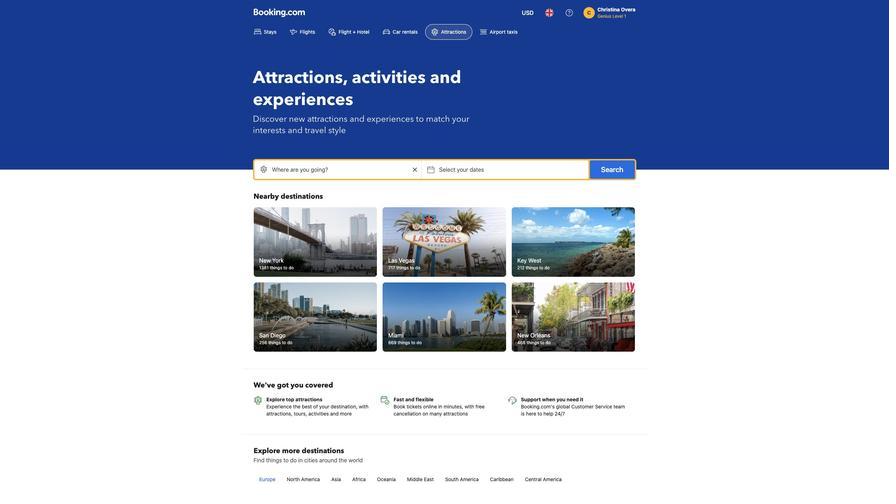 Task type: vqa. For each thing, say whether or not it's contained in the screenshot.
do corresponding to Las Vegas
yes



Task type: locate. For each thing, give the bounding box(es) containing it.
christina
[[598, 6, 620, 12]]

0 horizontal spatial more
[[282, 446, 300, 456]]

do right 212
[[545, 265, 550, 270]]

miami image
[[383, 283, 506, 352]]

your account menu christina overa genius level 1 element
[[584, 3, 639, 20]]

tickets
[[407, 404, 422, 410]]

1 vertical spatial the
[[339, 457, 347, 464]]

support
[[521, 397, 541, 403]]

1 vertical spatial attractions
[[296, 397, 323, 403]]

with right destination,
[[359, 404, 369, 410]]

1 vertical spatial explore
[[254, 446, 280, 456]]

0 horizontal spatial with
[[359, 404, 369, 410]]

select your dates
[[439, 167, 484, 173]]

find
[[254, 457, 265, 464]]

the
[[293, 404, 301, 410], [339, 457, 347, 464]]

of
[[313, 404, 318, 410]]

your left dates
[[457, 167, 469, 173]]

new orleans 468 things to do
[[518, 332, 551, 346]]

online
[[423, 404, 437, 410]]

things down york
[[270, 265, 282, 270]]

0 horizontal spatial experiences
[[253, 88, 354, 112]]

asia
[[332, 477, 341, 483]]

do inside key west 212 things to do
[[545, 265, 550, 270]]

more
[[340, 411, 352, 417], [282, 446, 300, 456]]

0 vertical spatial attractions
[[307, 113, 348, 125]]

more inside explore top attractions experience the best of your destination, with attractions, tours, activities and more
[[340, 411, 352, 417]]

1 horizontal spatial activities
[[352, 66, 426, 89]]

1 horizontal spatial in
[[439, 404, 443, 410]]

your inside attractions, activities and experiences discover new attractions and experiences to match your interests and travel style
[[452, 113, 470, 125]]

things inside new york 1381 things to do
[[270, 265, 282, 270]]

it
[[580, 397, 584, 403]]

oceania button
[[372, 471, 402, 484]]

to left match at the top of page
[[416, 113, 424, 125]]

destination,
[[331, 404, 358, 410]]

1 vertical spatial activities
[[309, 411, 329, 417]]

do for new orleans
[[546, 340, 551, 346]]

do
[[289, 265, 294, 270], [415, 265, 421, 270], [545, 265, 550, 270], [287, 340, 293, 346], [417, 340, 422, 346], [546, 340, 551, 346], [290, 457, 297, 464]]

hotel
[[357, 29, 370, 35]]

2 vertical spatial your
[[319, 404, 330, 410]]

3 america from the left
[[543, 477, 562, 483]]

to inside las vegas 717 things to do
[[410, 265, 414, 270]]

things inside new orleans 468 things to do
[[527, 340, 539, 346]]

more up north
[[282, 446, 300, 456]]

do for san diego
[[287, 340, 293, 346]]

need
[[567, 397, 579, 403]]

attractions,
[[253, 66, 348, 89]]

south america button
[[440, 471, 485, 484]]

north america button
[[281, 471, 326, 484]]

do inside miami 669 things to do
[[417, 340, 422, 346]]

1 horizontal spatial with
[[465, 404, 474, 410]]

central america button
[[520, 471, 568, 484]]

1 horizontal spatial the
[[339, 457, 347, 464]]

things for san diego
[[269, 340, 281, 346]]

1 vertical spatial new
[[518, 332, 529, 339]]

to down orleans
[[541, 340, 545, 346]]

you
[[291, 381, 304, 390], [557, 397, 566, 403]]

2 vertical spatial attractions
[[444, 411, 468, 417]]

new york 1381 things to do
[[259, 257, 294, 270]]

booking.com image
[[254, 9, 305, 17]]

miami
[[389, 332, 404, 339]]

service
[[595, 404, 613, 410]]

new inside new york 1381 things to do
[[259, 257, 271, 264]]

when
[[542, 397, 556, 403]]

explore inside explore top attractions experience the best of your destination, with attractions, tours, activities and more
[[267, 397, 285, 403]]

booking.com's
[[521, 404, 555, 410]]

in up many
[[439, 404, 443, 410]]

you up global
[[557, 397, 566, 403]]

match
[[426, 113, 450, 125]]

to inside new york 1381 things to do
[[284, 265, 288, 270]]

stays link
[[248, 24, 283, 40]]

your right the of at left bottom
[[319, 404, 330, 410]]

2 horizontal spatial america
[[543, 477, 562, 483]]

las vegas image
[[383, 207, 506, 277]]

africa button
[[347, 471, 372, 484]]

do right 256
[[287, 340, 293, 346]]

las
[[389, 257, 398, 264]]

cancellation
[[394, 411, 421, 417]]

explore up experience
[[267, 397, 285, 403]]

america for south america
[[460, 477, 479, 483]]

caribbean button
[[485, 471, 520, 484]]

1 horizontal spatial you
[[557, 397, 566, 403]]

america inside central america button
[[543, 477, 562, 483]]

with inside fast and flexible book tickets online in minutes, with free cancellation on many attractions
[[465, 404, 474, 410]]

c
[[588, 10, 591, 16]]

new up "1381"
[[259, 257, 271, 264]]

san
[[259, 332, 269, 339]]

new for new york
[[259, 257, 271, 264]]

to up north
[[284, 457, 289, 464]]

explore for explore more destinations
[[254, 446, 280, 456]]

2 with from the left
[[465, 404, 474, 410]]

attractions link
[[425, 24, 473, 40]]

do right "1381"
[[289, 265, 294, 270]]

explore up find
[[254, 446, 280, 456]]

things right find
[[266, 457, 282, 464]]

things for new orleans
[[527, 340, 539, 346]]

to down york
[[284, 265, 288, 270]]

1 horizontal spatial america
[[460, 477, 479, 483]]

america right the south
[[460, 477, 479, 483]]

explore inside explore more destinations find things to do in cities around the world
[[254, 446, 280, 456]]

travel
[[305, 125, 326, 136]]

0 vertical spatial explore
[[267, 397, 285, 403]]

things for new york
[[270, 265, 282, 270]]

1 vertical spatial experiences
[[367, 113, 414, 125]]

in left cities
[[298, 457, 303, 464]]

0 vertical spatial more
[[340, 411, 352, 417]]

1 vertical spatial destinations
[[302, 446, 344, 456]]

0 vertical spatial new
[[259, 257, 271, 264]]

key west 212 things to do
[[518, 257, 550, 270]]

america right central
[[543, 477, 562, 483]]

0 horizontal spatial new
[[259, 257, 271, 264]]

rentals
[[402, 29, 418, 35]]

things down diego
[[269, 340, 281, 346]]

do right "669"
[[417, 340, 422, 346]]

you for got
[[291, 381, 304, 390]]

top
[[286, 397, 294, 403]]

america right north
[[301, 477, 320, 483]]

things down orleans
[[527, 340, 539, 346]]

1 horizontal spatial more
[[340, 411, 352, 417]]

you right got
[[291, 381, 304, 390]]

0 vertical spatial the
[[293, 404, 301, 410]]

0 vertical spatial your
[[452, 113, 470, 125]]

0 vertical spatial destinations
[[281, 192, 323, 201]]

things inside key west 212 things to do
[[526, 265, 538, 270]]

your right match at the top of page
[[452, 113, 470, 125]]

24/7
[[555, 411, 565, 417]]

0 horizontal spatial america
[[301, 477, 320, 483]]

style
[[328, 125, 346, 136]]

0 horizontal spatial in
[[298, 457, 303, 464]]

in
[[439, 404, 443, 410], [298, 457, 303, 464]]

0 horizontal spatial you
[[291, 381, 304, 390]]

attractions down minutes,
[[444, 411, 468, 417]]

1 horizontal spatial experiences
[[367, 113, 414, 125]]

stays
[[264, 29, 277, 35]]

things down "miami"
[[398, 340, 410, 346]]

1 vertical spatial more
[[282, 446, 300, 456]]

tours,
[[294, 411, 307, 417]]

with
[[359, 404, 369, 410], [465, 404, 474, 410]]

flexible
[[416, 397, 434, 403]]

1
[[625, 13, 627, 19]]

things inside las vegas 717 things to do
[[397, 265, 409, 270]]

attractions
[[441, 29, 467, 35]]

to down diego
[[282, 340, 286, 346]]

things down vegas
[[397, 265, 409, 270]]

1 horizontal spatial new
[[518, 332, 529, 339]]

new inside new orleans 468 things to do
[[518, 332, 529, 339]]

things inside san diego 256 things to do
[[269, 340, 281, 346]]

to down west
[[540, 265, 544, 270]]

best
[[302, 404, 312, 410]]

1 vertical spatial your
[[457, 167, 469, 173]]

west
[[529, 257, 542, 264]]

europe
[[259, 477, 276, 483]]

Where are you going? search field
[[254, 161, 421, 179]]

america inside north america button
[[301, 477, 320, 483]]

more down destination,
[[340, 411, 352, 417]]

you inside the support when you need it booking.com's global customer service team is here to help 24/7
[[557, 397, 566, 403]]

1 vertical spatial you
[[557, 397, 566, 403]]

you for when
[[557, 397, 566, 403]]

central
[[525, 477, 542, 483]]

0 horizontal spatial activities
[[309, 411, 329, 417]]

tab list
[[254, 471, 636, 484]]

do inside new orleans 468 things to do
[[546, 340, 551, 346]]

do inside san diego 256 things to do
[[287, 340, 293, 346]]

experiences
[[253, 88, 354, 112], [367, 113, 414, 125]]

to right "669"
[[412, 340, 416, 346]]

key
[[518, 257, 527, 264]]

attractions up best
[[296, 397, 323, 403]]

airport taxis
[[490, 29, 518, 35]]

new up 468 at the right bottom of page
[[518, 332, 529, 339]]

new orleans image
[[512, 283, 635, 352]]

christina overa genius level 1
[[598, 6, 636, 19]]

flights
[[300, 29, 315, 35]]

do right 717
[[415, 265, 421, 270]]

south america
[[445, 477, 479, 483]]

and
[[430, 66, 462, 89], [350, 113, 365, 125], [288, 125, 303, 136], [406, 397, 415, 403], [330, 411, 339, 417]]

got
[[277, 381, 289, 390]]

and inside fast and flexible book tickets online in minutes, with free cancellation on many attractions
[[406, 397, 415, 403]]

the up 'tours,' at the bottom
[[293, 404, 301, 410]]

overa
[[621, 6, 636, 12]]

to down vegas
[[410, 265, 414, 270]]

do left cities
[[290, 457, 297, 464]]

discover
[[253, 113, 287, 125]]

attractions inside attractions, activities and experiences discover new attractions and experiences to match your interests and travel style
[[307, 113, 348, 125]]

1 vertical spatial in
[[298, 457, 303, 464]]

minutes,
[[444, 404, 464, 410]]

0 horizontal spatial the
[[293, 404, 301, 410]]

america inside south america button
[[460, 477, 479, 483]]

with left free
[[465, 404, 474, 410]]

to down booking.com's
[[538, 411, 543, 417]]

to inside key west 212 things to do
[[540, 265, 544, 270]]

new york image
[[254, 207, 377, 277]]

book
[[394, 404, 406, 410]]

1 with from the left
[[359, 404, 369, 410]]

2 america from the left
[[460, 477, 479, 483]]

0 vertical spatial activities
[[352, 66, 426, 89]]

we've
[[254, 381, 275, 390]]

1 america from the left
[[301, 477, 320, 483]]

attractions right the new
[[307, 113, 348, 125]]

0 vertical spatial in
[[439, 404, 443, 410]]

the left world
[[339, 457, 347, 464]]

things down west
[[526, 265, 538, 270]]

0 vertical spatial you
[[291, 381, 304, 390]]

do inside new york 1381 things to do
[[289, 265, 294, 270]]

do inside las vegas 717 things to do
[[415, 265, 421, 270]]

do down orleans
[[546, 340, 551, 346]]

attractions,
[[267, 411, 293, 417]]

flights link
[[284, 24, 321, 40]]

to inside miami 669 things to do
[[412, 340, 416, 346]]

north
[[287, 477, 300, 483]]



Task type: describe. For each thing, give the bounding box(es) containing it.
do for key west
[[545, 265, 550, 270]]

212
[[518, 265, 525, 270]]

new
[[289, 113, 305, 125]]

and inside explore top attractions experience the best of your destination, with attractions, tours, activities and more
[[330, 411, 339, 417]]

on
[[423, 411, 429, 417]]

asia button
[[326, 471, 347, 484]]

+
[[353, 29, 356, 35]]

many
[[430, 411, 442, 417]]

your inside explore top attractions experience the best of your destination, with attractions, tours, activities and more
[[319, 404, 330, 410]]

car
[[393, 29, 401, 35]]

north america
[[287, 477, 320, 483]]

east
[[424, 477, 434, 483]]

explore top attractions experience the best of your destination, with attractions, tours, activities and more
[[267, 397, 369, 417]]

san diego image
[[254, 283, 377, 352]]

to inside attractions, activities and experiences discover new attractions and experiences to match your interests and travel style
[[416, 113, 424, 125]]

do for las vegas
[[415, 265, 421, 270]]

activities inside attractions, activities and experiences discover new attractions and experiences to match your interests and travel style
[[352, 66, 426, 89]]

airport taxis link
[[474, 24, 524, 40]]

car rentals
[[393, 29, 418, 35]]

explore for explore top attractions
[[267, 397, 285, 403]]

activities inside explore top attractions experience the best of your destination, with attractions, tours, activities and more
[[309, 411, 329, 417]]

to inside explore more destinations find things to do in cities around the world
[[284, 457, 289, 464]]

support when you need it booking.com's global customer service team is here to help 24/7
[[521, 397, 625, 417]]

america for north america
[[301, 477, 320, 483]]

around
[[319, 457, 337, 464]]

las vegas 717 things to do
[[389, 257, 421, 270]]

things for las vegas
[[397, 265, 409, 270]]

south
[[445, 477, 459, 483]]

vegas
[[399, 257, 415, 264]]

nearby
[[254, 192, 279, 201]]

europe button
[[254, 471, 281, 484]]

attractions inside explore top attractions experience the best of your destination, with attractions, tours, activities and more
[[296, 397, 323, 403]]

attractions, activities and experiences discover new attractions and experiences to match your interests and travel style
[[253, 66, 470, 136]]

tab list containing europe
[[254, 471, 636, 484]]

in inside fast and flexible book tickets online in minutes, with free cancellation on many attractions
[[439, 404, 443, 410]]

search
[[601, 165, 624, 174]]

the inside explore top attractions experience the best of your destination, with attractions, tours, activities and more
[[293, 404, 301, 410]]

fast and flexible book tickets online in minutes, with free cancellation on many attractions
[[394, 397, 485, 417]]

experience
[[267, 404, 292, 410]]

africa
[[353, 477, 366, 483]]

things inside miami 669 things to do
[[398, 340, 410, 346]]

miami 669 things to do
[[389, 332, 422, 346]]

to inside san diego 256 things to do
[[282, 340, 286, 346]]

usd
[[522, 10, 534, 16]]

468
[[518, 340, 526, 346]]

with inside explore top attractions experience the best of your destination, with attractions, tours, activities and more
[[359, 404, 369, 410]]

help
[[544, 411, 554, 417]]

team
[[614, 404, 625, 410]]

fast
[[394, 397, 404, 403]]

destinations inside explore more destinations find things to do in cities around the world
[[302, 446, 344, 456]]

san diego 256 things to do
[[259, 332, 293, 346]]

middle east button
[[402, 471, 440, 484]]

car rentals link
[[377, 24, 424, 40]]

genius
[[598, 13, 612, 19]]

taxis
[[507, 29, 518, 35]]

diego
[[271, 332, 286, 339]]

cities
[[304, 457, 318, 464]]

usd button
[[518, 4, 538, 21]]

york
[[272, 257, 284, 264]]

free
[[476, 404, 485, 410]]

caribbean
[[490, 477, 514, 483]]

attractions inside fast and flexible book tickets online in minutes, with free cancellation on many attractions
[[444, 411, 468, 417]]

global
[[556, 404, 570, 410]]

flight + hotel link
[[323, 24, 376, 40]]

key west image
[[512, 207, 635, 277]]

central america
[[525, 477, 562, 483]]

world
[[349, 457, 363, 464]]

flight + hotel
[[339, 29, 370, 35]]

nearby destinations
[[254, 192, 323, 201]]

here
[[526, 411, 537, 417]]

the inside explore more destinations find things to do in cities around the world
[[339, 457, 347, 464]]

to inside new orleans 468 things to do
[[541, 340, 545, 346]]

in inside explore more destinations find things to do in cities around the world
[[298, 457, 303, 464]]

things for key west
[[526, 265, 538, 270]]

america for central america
[[543, 477, 562, 483]]

669
[[389, 340, 397, 346]]

do for new york
[[289, 265, 294, 270]]

interests
[[253, 125, 286, 136]]

select
[[439, 167, 456, 173]]

explore more destinations find things to do in cities around the world
[[254, 446, 363, 464]]

middle east
[[407, 477, 434, 483]]

717
[[389, 265, 395, 270]]

256
[[259, 340, 267, 346]]

oceania
[[377, 477, 396, 483]]

dates
[[470, 167, 484, 173]]

1381
[[259, 265, 269, 270]]

search button
[[590, 161, 635, 179]]

more inside explore more destinations find things to do in cities around the world
[[282, 446, 300, 456]]

orleans
[[531, 332, 551, 339]]

new for new orleans
[[518, 332, 529, 339]]

is
[[521, 411, 525, 417]]

0 vertical spatial experiences
[[253, 88, 354, 112]]

customer
[[572, 404, 594, 410]]

covered
[[305, 381, 333, 390]]

do inside explore more destinations find things to do in cities around the world
[[290, 457, 297, 464]]

to inside the support when you need it booking.com's global customer service team is here to help 24/7
[[538, 411, 543, 417]]

things inside explore more destinations find things to do in cities around the world
[[266, 457, 282, 464]]

middle
[[407, 477, 423, 483]]



